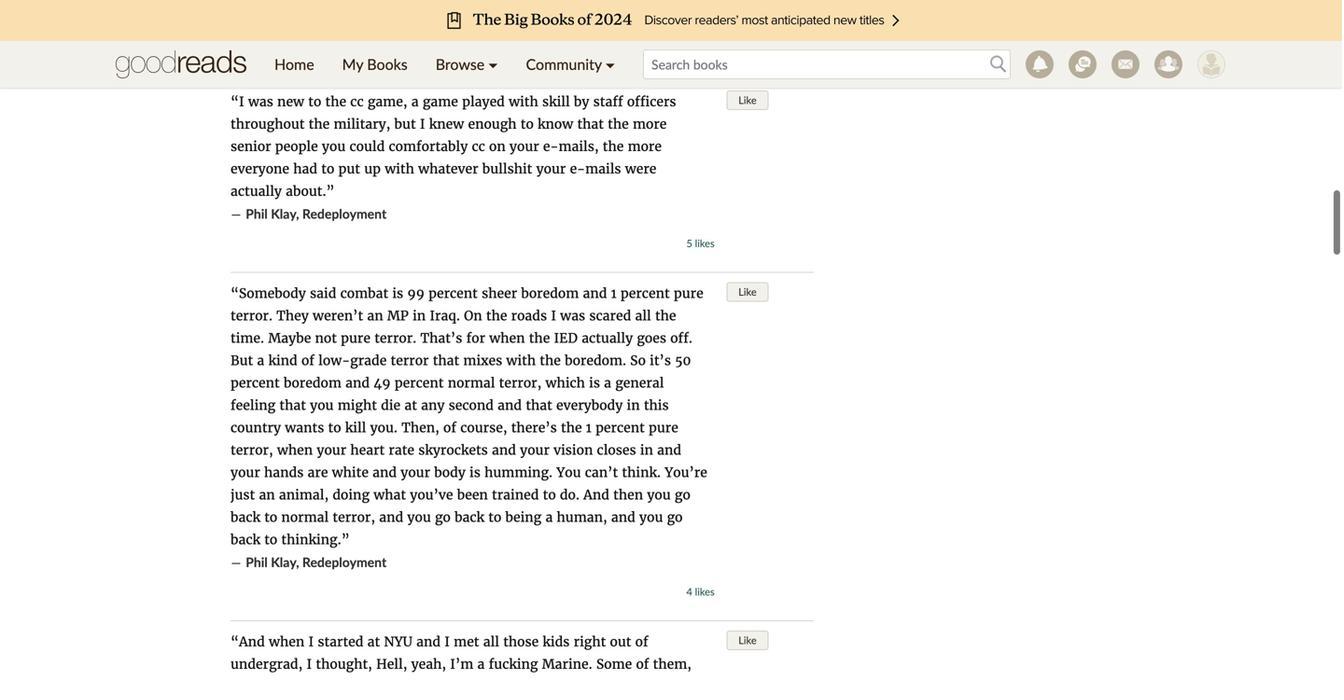 Task type: vqa. For each thing, say whether or not it's contained in the screenshot.
WANT TO READ
no



Task type: locate. For each thing, give the bounding box(es) containing it.
1 vertical spatial more
[[628, 138, 662, 155]]

2 like from the top
[[739, 286, 757, 298]]

roads
[[511, 308, 547, 324]]

terror, down mixes
[[499, 375, 542, 392]]

maybe
[[268, 330, 311, 347]]

redeployment inside ""somebody said combat is 99 percent sheer boredom and 1 percent pure terror. they weren't an mp in iraq. on the roads i was scared all the time. maybe not pure terror. that's for when the ied actually goes off. but a kind of low-grade terror that mixes with the boredom. so it's 50 percent boredom and 49 percent normal terror, which is a general feeling that you might die at any second and that everybody in this country wants to kill you. then, of course, there's the 1 percent pure terror, when your heart rate skyrockets and your vision closes in and your hands are white and your body is humming. you can't think. you're just an animal, doing what you've been trained to do. and then you go back to normal terror, and you go back to being a human, and you go back to thinking." ― phil klay, redeployment"
[[302, 555, 387, 571]]

― down just
[[231, 555, 242, 571]]

2 vertical spatial like
[[739, 634, 757, 647]]

notifications image
[[1026, 50, 1054, 78]]

to left put
[[321, 161, 335, 177]]

educated
[[276, 679, 334, 681]]

2 horizontal spatial is
[[589, 375, 600, 392]]

boredom
[[521, 285, 579, 302], [284, 375, 342, 392]]

kids down thought,
[[338, 679, 365, 681]]

likes right 4
[[695, 586, 715, 599]]

thinking."
[[281, 532, 350, 549]]

2 redeployment link from the top
[[302, 555, 387, 571]]

1
[[611, 285, 617, 302], [586, 420, 592, 437]]

49
[[374, 375, 391, 392]]

klay, inside "i was new to the cc game, a game played with skill by staff officers throughout the military, but i knew enough to know that the more senior people you could comfortably cc on your e-mails, the more everyone had to put up with whatever bullshit your e-mails were actually about." ― phil klay, redeployment
[[271, 206, 299, 222]]

inbox image
[[1112, 50, 1140, 78]]

your down there's
[[520, 442, 550, 459]]

0 vertical spatial likes
[[695, 45, 715, 58]]

1 vertical spatial likes
[[695, 237, 715, 250]]

pure up off.
[[674, 285, 704, 302]]

0 vertical spatial what
[[374, 487, 406, 504]]

1 vertical spatial like
[[739, 286, 757, 298]]

likes right 5
[[695, 237, 715, 250]]

mails,
[[559, 138, 599, 155]]

they
[[277, 308, 309, 324]]

redeployment down thinking." on the left bottom
[[302, 555, 387, 571]]

0 horizontal spatial ▾
[[489, 55, 498, 73]]

0 vertical spatial terror.
[[231, 308, 273, 324]]

i inside "i was new to the cc game, a game played with skill by staff officers throughout the military, but i knew enough to know that the more senior people you could comfortably cc on your e-mails, the more everyone had to put up with whatever bullshit your e-mails were actually about." ― phil klay, redeployment
[[420, 116, 425, 133]]

kids
[[543, 634, 570, 651], [338, 679, 365, 681]]

1 horizontal spatial was
[[560, 308, 586, 324]]

1 vertical spatial what
[[645, 679, 678, 681]]

phil down the everyone
[[246, 206, 268, 222]]

what right doing
[[374, 487, 406, 504]]

1 vertical spatial kids
[[338, 679, 365, 681]]

were
[[625, 161, 657, 177]]

1 vertical spatial e-
[[570, 161, 586, 177]]

1 vertical spatial cc
[[472, 138, 485, 155]]

i right roads at top left
[[551, 308, 556, 324]]

4 likes
[[687, 586, 715, 599]]

cc left on
[[472, 138, 485, 155]]

boredom down low-
[[284, 375, 342, 392]]

cc up the military, on the top left
[[350, 93, 364, 110]]

people
[[275, 138, 318, 155]]

0 vertical spatial like
[[739, 94, 757, 106]]

1 vertical spatial was
[[560, 308, 586, 324]]

0 vertical spatial is
[[393, 285, 404, 302]]

when up undergrad,
[[269, 634, 305, 651]]

skill
[[542, 93, 570, 110]]

"somebody said combat is 99 percent sheer boredom and 1 percent pure terror. they weren't an mp in iraq. on the roads i was scared all the time. maybe not pure terror. that's for when the ied actually goes off. but a kind of low-grade terror that mixes with the boredom. so it's 50 percent boredom and 49 percent normal terror, which is a general feeling that you might die at any second and that everybody in this country wants to kill you. then, of course, there's the 1 percent pure terror, when your heart rate skyrockets and your vision closes in and your hands are white and your body is humming. you can't think. you're just an animal, doing what you've been trained to do. and then you go back to normal terror, and you go back to being a human, and you go back to thinking." ― phil klay, redeployment
[[231, 285, 708, 571]]

like link
[[727, 91, 769, 110], [727, 282, 769, 302], [727, 631, 769, 651]]

know inside '"and when i started at nyu and i met all those kids right out of undergrad, i thought, hell, yeah, i'm a fucking marine. some of them, highly educated kids at a top five law school, didn't even know what t'
[[606, 679, 641, 681]]

on
[[464, 308, 482, 324]]

a up but
[[412, 93, 419, 110]]

pure up the grade in the bottom left of the page
[[341, 330, 371, 347]]

1 horizontal spatial kids
[[543, 634, 570, 651]]

1 horizontal spatial cc
[[472, 138, 485, 155]]

redeployment link down thinking." on the left bottom
[[302, 555, 387, 571]]

the down roads at top left
[[529, 330, 550, 347]]

klay,
[[271, 206, 299, 222], [271, 555, 299, 571]]

a
[[412, 93, 419, 110], [257, 352, 264, 369], [604, 375, 612, 392], [546, 509, 553, 526], [478, 656, 485, 673], [386, 679, 393, 681]]

boredom up roads at top left
[[521, 285, 579, 302]]

2 vertical spatial pure
[[649, 420, 679, 437]]

mails
[[586, 161, 621, 177]]

0 vertical spatial klay,
[[271, 206, 299, 222]]

that up wants
[[280, 397, 306, 414]]

0 vertical spatial all
[[635, 308, 651, 324]]

out
[[610, 634, 632, 651]]

▾ up staff
[[606, 55, 615, 73]]

was
[[248, 93, 273, 110], [560, 308, 586, 324]]

bullshit
[[483, 161, 533, 177]]

of
[[302, 352, 315, 369], [444, 420, 457, 437], [636, 634, 649, 651], [636, 656, 649, 673]]

0 horizontal spatial boredom
[[284, 375, 342, 392]]

pure down this
[[649, 420, 679, 437]]

0 horizontal spatial know
[[538, 116, 574, 133]]

normal down animal,
[[281, 509, 329, 526]]

1 ― from the top
[[231, 206, 242, 223]]

6 likes link
[[687, 45, 715, 58]]

1 horizontal spatial all
[[635, 308, 651, 324]]

1 vertical spatial an
[[259, 487, 275, 504]]

ied
[[554, 330, 578, 347]]

klay, down thinking." on the left bottom
[[271, 555, 299, 571]]

country
[[231, 420, 281, 437]]

0 horizontal spatial actually
[[231, 183, 282, 200]]

fucking
[[489, 656, 538, 673]]

1 vertical spatial in
[[627, 397, 640, 414]]

▾ inside community ▾ dropdown button
[[606, 55, 615, 73]]

been
[[457, 487, 488, 504]]

2 redeployment from the top
[[302, 555, 387, 571]]

could
[[350, 138, 385, 155]]

die
[[381, 397, 401, 414]]

go
[[675, 487, 691, 504], [435, 509, 451, 526], [667, 509, 683, 526]]

phil
[[246, 206, 268, 222], [246, 555, 268, 571]]

2 vertical spatial at
[[369, 679, 382, 681]]

a right i'm
[[478, 656, 485, 673]]

1 horizontal spatial know
[[606, 679, 641, 681]]

school,
[[477, 679, 524, 681]]

with right up
[[385, 161, 414, 177]]

1 horizontal spatial e-
[[570, 161, 586, 177]]

1 vertical spatial boredom
[[284, 375, 342, 392]]

likes for "i was new to the cc game, a game played with skill by staff officers throughout the military, but i knew enough to know that the more senior people you could comfortably cc on your e-mails, the more everyone had to put up with whatever bullshit your e-mails were actually about."
[[695, 237, 715, 250]]

in right mp
[[413, 308, 426, 324]]

1 vertical spatial is
[[589, 375, 600, 392]]

0 horizontal spatial what
[[374, 487, 406, 504]]

1 ▾ from the left
[[489, 55, 498, 73]]

so
[[631, 352, 646, 369]]

with right mixes
[[506, 352, 536, 369]]

terror. up time.
[[231, 308, 273, 324]]

1 redeployment link from the top
[[302, 206, 387, 222]]

1 vertical spatial redeployment link
[[302, 555, 387, 571]]

0 vertical spatial know
[[538, 116, 574, 133]]

3 like from the top
[[739, 634, 757, 647]]

2 phil from the top
[[246, 555, 268, 571]]

know
[[538, 116, 574, 133], [606, 679, 641, 681]]

at right die on the left of the page
[[405, 397, 417, 414]]

percent up iraq.
[[429, 285, 478, 302]]

in up think. at the left bottom
[[640, 442, 654, 459]]

is up been
[[470, 465, 481, 481]]

terror. down mp
[[375, 330, 417, 347]]

3 likes from the top
[[695, 586, 715, 599]]

1 vertical spatial redeployment
[[302, 555, 387, 571]]

0 vertical spatial e-
[[543, 138, 559, 155]]

6
[[687, 45, 693, 58]]

0 vertical spatial ―
[[231, 206, 242, 223]]

1 vertical spatial all
[[483, 634, 500, 651]]

about."
[[286, 183, 335, 200]]

2 vertical spatial when
[[269, 634, 305, 651]]

a right being
[[546, 509, 553, 526]]

0 vertical spatial redeployment link
[[302, 206, 387, 222]]

know down 'some'
[[606, 679, 641, 681]]

1 vertical spatial ―
[[231, 555, 242, 571]]

goes
[[637, 330, 667, 347]]

0 vertical spatial like link
[[727, 91, 769, 110]]

you up wants
[[310, 397, 334, 414]]

an
[[367, 308, 383, 324], [259, 487, 275, 504]]

1 vertical spatial phil
[[246, 555, 268, 571]]

like
[[739, 94, 757, 106], [739, 286, 757, 298], [739, 634, 757, 647]]

a inside "i was new to the cc game, a game played with skill by staff officers throughout the military, but i knew enough to know that the more senior people you could comfortably cc on your e-mails, the more everyone had to put up with whatever bullshit your e-mails were actually about." ― phil klay, redeployment
[[412, 93, 419, 110]]

1 like from the top
[[739, 94, 757, 106]]

▾ inside browse ▾ popup button
[[489, 55, 498, 73]]

the down staff
[[608, 116, 629, 133]]

an left mp
[[367, 308, 383, 324]]

0 horizontal spatial was
[[248, 93, 273, 110]]

likes right 6
[[695, 45, 715, 58]]

1 vertical spatial know
[[606, 679, 641, 681]]

0 horizontal spatial e-
[[543, 138, 559, 155]]

terror, down country
[[231, 442, 273, 459]]

the up the military, on the top left
[[325, 93, 346, 110]]

your up "are"
[[317, 442, 347, 459]]

redeployment down about."
[[302, 206, 387, 222]]

1 vertical spatial pure
[[341, 330, 371, 347]]

back
[[231, 509, 260, 526], [455, 509, 485, 526], [231, 532, 260, 549]]

0 horizontal spatial 1
[[586, 420, 592, 437]]

2 klay, from the top
[[271, 555, 299, 571]]

actually down the everyone
[[231, 183, 282, 200]]

1 vertical spatial terror.
[[375, 330, 417, 347]]

0 horizontal spatial terror.
[[231, 308, 273, 324]]

thought,
[[316, 656, 372, 673]]

when right for
[[489, 330, 525, 347]]

1 vertical spatial at
[[368, 634, 380, 651]]

1 horizontal spatial normal
[[448, 375, 495, 392]]

0 vertical spatial 1
[[611, 285, 617, 302]]

like link for "somebody said combat is 99 percent sheer boredom and 1 percent pure terror. they weren't an mp in iraq. on the roads i was scared all the time. maybe not pure terror. that's for when the ied actually goes off. but a kind of low-grade terror that mixes with the boredom. so it's 50 percent boredom and 49 percent normal terror, which is a general feeling that you might die at any second and that everybody in this country wants to kill you. then, of course, there's the 1 percent pure terror, when your heart rate skyrockets and your vision closes in and your hands are white and your body is humming. you can't think. you're just an animal, doing what you've been trained to do. and then you go back to normal terror, and you go back to being a human, and you go back to thinking."
[[727, 282, 769, 302]]

2 vertical spatial terror,
[[333, 509, 375, 526]]

books
[[367, 55, 408, 73]]

the up people
[[309, 116, 330, 133]]

undergrad,
[[231, 656, 303, 673]]

you've
[[410, 487, 453, 504]]

friend requests image
[[1155, 50, 1183, 78]]

2 like link from the top
[[727, 282, 769, 302]]

everybody
[[557, 397, 623, 414]]

1 vertical spatial like link
[[727, 282, 769, 302]]

body
[[434, 465, 466, 481]]

▾ for community ▾
[[606, 55, 615, 73]]

a down hell,
[[386, 679, 393, 681]]

my books
[[342, 55, 408, 73]]

redeployment link
[[302, 206, 387, 222], [302, 555, 387, 571]]

0 vertical spatial actually
[[231, 183, 282, 200]]

throughout
[[231, 116, 305, 133]]

1 horizontal spatial actually
[[582, 330, 633, 347]]

with left skill
[[509, 93, 539, 110]]

menu
[[261, 41, 629, 88]]

1 redeployment from the top
[[302, 206, 387, 222]]

1 horizontal spatial boredom
[[521, 285, 579, 302]]

actually down 'scared'
[[582, 330, 633, 347]]

1 vertical spatial when
[[277, 442, 313, 459]]

all
[[635, 308, 651, 324], [483, 634, 500, 651]]

0 vertical spatial redeployment
[[302, 206, 387, 222]]

my group discussions image
[[1069, 50, 1097, 78]]

1 horizontal spatial what
[[645, 679, 678, 681]]

is down boredom.
[[589, 375, 600, 392]]

to right "enough"
[[521, 116, 534, 133]]

didn't
[[528, 679, 567, 681]]

humming.
[[485, 465, 553, 481]]

2 ― from the top
[[231, 555, 242, 571]]

2 vertical spatial like link
[[727, 631, 769, 651]]

what down them,
[[645, 679, 678, 681]]

that inside "i was new to the cc game, a game played with skill by staff officers throughout the military, but i knew enough to know that the more senior people you could comfortably cc on your e-mails, the more everyone had to put up with whatever bullshit your e-mails were actually about." ― phil klay, redeployment
[[577, 116, 604, 133]]

3 like link from the top
[[727, 631, 769, 651]]

redeployment link down about."
[[302, 206, 387, 222]]

phil down just
[[246, 555, 268, 571]]

― down the everyone
[[231, 206, 242, 223]]

0 vertical spatial cc
[[350, 93, 364, 110]]

closes
[[597, 442, 636, 459]]

is left 99
[[393, 285, 404, 302]]

mixes
[[464, 352, 503, 369]]

at left nyu
[[368, 634, 380, 651]]

everyone
[[231, 161, 289, 177]]

browse
[[436, 55, 485, 73]]

kids up marine.
[[543, 634, 570, 651]]

2 vertical spatial likes
[[695, 586, 715, 599]]

2 vertical spatial with
[[506, 352, 536, 369]]

know inside "i was new to the cc game, a game played with skill by staff officers throughout the military, but i knew enough to know that the more senior people you could comfortably cc on your e-mails, the more everyone had to put up with whatever bullshit your e-mails were actually about." ― phil klay, redeployment
[[538, 116, 574, 133]]

with
[[509, 93, 539, 110], [385, 161, 414, 177], [506, 352, 536, 369]]

new
[[277, 93, 304, 110]]

at down hell,
[[369, 679, 382, 681]]

that down by
[[577, 116, 604, 133]]

1 horizontal spatial ▾
[[606, 55, 615, 73]]

what inside ""somebody said combat is 99 percent sheer boredom and 1 percent pure terror. they weren't an mp in iraq. on the roads i was scared all the time. maybe not pure terror. that's for when the ied actually goes off. but a kind of low-grade terror that mixes with the boredom. so it's 50 percent boredom and 49 percent normal terror, which is a general feeling that you might die at any second and that everybody in this country wants to kill you. then, of course, there's the 1 percent pure terror, when your heart rate skyrockets and your vision closes in and your hands are white and your body is humming. you can't think. you're just an animal, doing what you've been trained to do. and then you go back to normal terror, and you go back to being a human, and you go back to thinking." ― phil klay, redeployment"
[[374, 487, 406, 504]]

to left do.
[[543, 487, 556, 504]]

1 like link from the top
[[727, 91, 769, 110]]

e- down the mails,
[[570, 161, 586, 177]]

0 vertical spatial was
[[248, 93, 273, 110]]

1 down everybody
[[586, 420, 592, 437]]

percent
[[429, 285, 478, 302], [621, 285, 670, 302], [231, 375, 280, 392], [395, 375, 444, 392], [596, 420, 645, 437]]

1 phil from the top
[[246, 206, 268, 222]]

said
[[310, 285, 337, 302]]

you up put
[[322, 138, 346, 155]]

0 vertical spatial kids
[[543, 634, 570, 651]]

1 vertical spatial normal
[[281, 509, 329, 526]]

like for "somebody said combat is 99 percent sheer boredom and 1 percent pure terror. they weren't an mp in iraq. on the roads i was scared all the time. maybe not pure terror. that's for when the ied actually goes off. but a kind of low-grade terror that mixes with the boredom. so it's 50 percent boredom and 49 percent normal terror, which is a general feeling that you might die at any second and that everybody in this country wants to kill you. then, of course, there's the 1 percent pure terror, when your heart rate skyrockets and your vision closes in and your hands are white and your body is humming. you can't think. you're just an animal, doing what you've been trained to do. and then you go back to normal terror, and you go back to being a human, and you go back to thinking."
[[739, 286, 757, 298]]

0 horizontal spatial all
[[483, 634, 500, 651]]

grade
[[350, 352, 387, 369]]

1 klay, from the top
[[271, 206, 299, 222]]

e- down skill
[[543, 138, 559, 155]]

1 horizontal spatial an
[[367, 308, 383, 324]]

terror, down doing
[[333, 509, 375, 526]]

in left this
[[627, 397, 640, 414]]

marine.
[[542, 656, 593, 673]]

heart
[[350, 442, 385, 459]]

more down officers
[[633, 116, 667, 133]]

"i
[[231, 93, 244, 110]]

Search books text field
[[643, 49, 1011, 79]]

sheer
[[482, 285, 517, 302]]

0 horizontal spatial kids
[[338, 679, 365, 681]]

you're
[[665, 465, 708, 481]]

are
[[308, 465, 328, 481]]

1 horizontal spatial is
[[470, 465, 481, 481]]

community
[[526, 55, 602, 73]]

the up mails
[[603, 138, 624, 155]]

normal up second
[[448, 375, 495, 392]]

2 ▾ from the left
[[606, 55, 615, 73]]

i left met
[[445, 634, 450, 651]]

0 vertical spatial terror,
[[499, 375, 542, 392]]

at
[[405, 397, 417, 414], [368, 634, 380, 651], [369, 679, 382, 681]]

e-
[[543, 138, 559, 155], [570, 161, 586, 177]]

all up goes
[[635, 308, 651, 324]]

▾ right browse at the left
[[489, 55, 498, 73]]

klay, down about."
[[271, 206, 299, 222]]

0 vertical spatial phil
[[246, 206, 268, 222]]

can't
[[585, 465, 618, 481]]

1 vertical spatial actually
[[582, 330, 633, 347]]

was inside ""somebody said combat is 99 percent sheer boredom and 1 percent pure terror. they weren't an mp in iraq. on the roads i was scared all the time. maybe not pure terror. that's for when the ied actually goes off. but a kind of low-grade terror that mixes with the boredom. so it's 50 percent boredom and 49 percent normal terror, which is a general feeling that you might die at any second and that everybody in this country wants to kill you. then, of course, there's the 1 percent pure terror, when your heart rate skyrockets and your vision closes in and your hands are white and your body is humming. you can't think. you're just an animal, doing what you've been trained to do. and then you go back to normal terror, and you go back to being a human, and you go back to thinking." ― phil klay, redeployment"
[[560, 308, 586, 324]]

an right just
[[259, 487, 275, 504]]

1 up 'scared'
[[611, 285, 617, 302]]

1 vertical spatial klay,
[[271, 555, 299, 571]]

2 likes from the top
[[695, 237, 715, 250]]

know down skill
[[538, 116, 574, 133]]

knew
[[429, 116, 464, 133]]

being
[[506, 509, 542, 526]]

0 horizontal spatial terror,
[[231, 442, 273, 459]]

▾
[[489, 55, 498, 73], [606, 55, 615, 73]]

i right but
[[420, 116, 425, 133]]

1 horizontal spatial 1
[[611, 285, 617, 302]]

0 horizontal spatial an
[[259, 487, 275, 504]]

―
[[231, 206, 242, 223], [231, 555, 242, 571]]



Task type: describe. For each thing, give the bounding box(es) containing it.
phil inside ""somebody said combat is 99 percent sheer boredom and 1 percent pure terror. they weren't an mp in iraq. on the roads i was scared all the time. maybe not pure terror. that's for when the ied actually goes off. but a kind of low-grade terror that mixes with the boredom. so it's 50 percent boredom and 49 percent normal terror, which is a general feeling that you might die at any second and that everybody in this country wants to kill you. then, of course, there's the 1 percent pure terror, when your heart rate skyrockets and your vision closes in and your hands are white and your body is humming. you can't think. you're just an animal, doing what you've been trained to do. and then you go back to normal terror, and you go back to being a human, and you go back to thinking." ― phil klay, redeployment"
[[246, 555, 268, 571]]

then
[[614, 487, 643, 504]]

redeployment link for "somebody said combat is 99 percent sheer boredom and 1 percent pure terror. they weren't an mp in iraq. on the roads i was scared all the time. maybe not pure terror. that's for when the ied actually goes off. but a kind of low-grade terror that mixes with the boredom. so it's 50 percent boredom and 49 percent normal terror, which is a general feeling that you might die at any second and that everybody in this country wants to kill you. then, of course, there's the 1 percent pure terror, when your heart rate skyrockets and your vision closes in and your hands are white and your body is humming. you can't think. you're just an animal, doing what you've been trained to do. and then you go back to normal terror, and you go back to being a human, and you go back to thinking."
[[302, 555, 387, 571]]

put
[[338, 161, 360, 177]]

the down the sheer
[[486, 308, 507, 324]]

officers
[[627, 93, 677, 110]]

even
[[571, 679, 602, 681]]

phil inside "i was new to the cc game, a game played with skill by staff officers throughout the military, but i knew enough to know that the more senior people you could comfortably cc on your e-mails, the more everyone had to put up with whatever bullshit your e-mails were actually about." ― phil klay, redeployment
[[246, 206, 268, 222]]

all inside '"and when i started at nyu and i met all those kids right out of undergrad, i thought, hell, yeah, i'm a fucking marine. some of them, highly educated kids at a top five law school, didn't even know what t'
[[483, 634, 500, 651]]

klay, inside ""somebody said combat is 99 percent sheer boredom and 1 percent pure terror. they weren't an mp in iraq. on the roads i was scared all the time. maybe not pure terror. that's for when the ied actually goes off. but a kind of low-grade terror that mixes with the boredom. so it's 50 percent boredom and 49 percent normal terror, which is a general feeling that you might die at any second and that everybody in this country wants to kill you. then, of course, there's the 1 percent pure terror, when your heart rate skyrockets and your vision closes in and your hands are white and your body is humming. you can't think. you're just an animal, doing what you've been trained to do. and then you go back to normal terror, and you go back to being a human, and you go back to thinking." ― phil klay, redeployment"
[[271, 555, 299, 571]]

1 horizontal spatial terror.
[[375, 330, 417, 347]]

of up skyrockets
[[444, 420, 457, 437]]

redeployment inside "i was new to the cc game, a game played with skill by staff officers throughout the military, but i knew enough to know that the more senior people you could comfortably cc on your e-mails, the more everyone had to put up with whatever bullshit your e-mails were actually about." ― phil klay, redeployment
[[302, 206, 387, 222]]

0 horizontal spatial is
[[393, 285, 404, 302]]

but
[[395, 116, 416, 133]]

trained
[[492, 487, 539, 504]]

1 vertical spatial with
[[385, 161, 414, 177]]

terror
[[391, 352, 429, 369]]

them,
[[653, 656, 692, 673]]

browse ▾ button
[[422, 41, 512, 88]]

iraq.
[[430, 308, 460, 324]]

like link for "i was new to the cc game, a game played with skill by staff officers throughout the military, but i knew enough to know that the more senior people you could comfortably cc on your e-mails, the more everyone had to put up with whatever bullshit your e-mails were actually about."
[[727, 91, 769, 110]]

at inside ""somebody said combat is 99 percent sheer boredom and 1 percent pure terror. they weren't an mp in iraq. on the roads i was scared all the time. maybe not pure terror. that's for when the ied actually goes off. but a kind of low-grade terror that mixes with the boredom. so it's 50 percent boredom and 49 percent normal terror, which is a general feeling that you might die at any second and that everybody in this country wants to kill you. then, of course, there's the 1 percent pure terror, when your heart rate skyrockets and your vision closes in and your hands are white and your body is humming. you can't think. you're just an animal, doing what you've been trained to do. and then you go back to normal terror, and you go back to being a human, and you go back to thinking." ― phil klay, redeployment"
[[405, 397, 417, 414]]

with inside ""somebody said combat is 99 percent sheer boredom and 1 percent pure terror. they weren't an mp in iraq. on the roads i was scared all the time. maybe not pure terror. that's for when the ied actually goes off. but a kind of low-grade terror that mixes with the boredom. so it's 50 percent boredom and 49 percent normal terror, which is a general feeling that you might die at any second and that everybody in this country wants to kill you. then, of course, there's the 1 percent pure terror, when your heart rate skyrockets and your vision closes in and your hands are white and your body is humming. you can't think. you're just an animal, doing what you've been trained to do. and then you go back to normal terror, and you go back to being a human, and you go back to thinking." ― phil klay, redeployment"
[[506, 352, 536, 369]]

vision
[[554, 442, 593, 459]]

browse ▾
[[436, 55, 498, 73]]

low-
[[319, 352, 350, 369]]

1 likes from the top
[[695, 45, 715, 58]]

you.
[[370, 420, 398, 437]]

i up educated in the left bottom of the page
[[307, 656, 312, 673]]

hands
[[264, 465, 304, 481]]

met
[[454, 634, 479, 651]]

you
[[557, 465, 581, 481]]

actually inside ""somebody said combat is 99 percent sheer boredom and 1 percent pure terror. they weren't an mp in iraq. on the roads i was scared all the time. maybe not pure terror. that's for when the ied actually goes off. but a kind of low-grade terror that mixes with the boredom. so it's 50 percent boredom and 49 percent normal terror, which is a general feeling that you might die at any second and that everybody in this country wants to kill you. then, of course, there's the 1 percent pure terror, when your heart rate skyrockets and your vision closes in and your hands are white and your body is humming. you can't think. you're just an animal, doing what you've been trained to do. and then you go back to normal terror, and you go back to being a human, and you go back to thinking." ― phil klay, redeployment"
[[582, 330, 633, 347]]

you inside "i was new to the cc game, a game played with skill by staff officers throughout the military, but i knew enough to know that the more senior people you could comfortably cc on your e-mails, the more everyone had to put up with whatever bullshit your e-mails were actually about." ― phil klay, redeployment
[[322, 138, 346, 155]]

not
[[315, 330, 337, 347]]

your right on
[[510, 138, 539, 155]]

kill
[[345, 420, 366, 437]]

home link
[[261, 41, 328, 88]]

menu containing home
[[261, 41, 629, 88]]

1 vertical spatial 1
[[586, 420, 592, 437]]

5
[[687, 237, 693, 250]]

0 vertical spatial an
[[367, 308, 383, 324]]

― inside ""somebody said combat is 99 percent sheer boredom and 1 percent pure terror. they weren't an mp in iraq. on the roads i was scared all the time. maybe not pure terror. that's for when the ied actually goes off. but a kind of low-grade terror that mixes with the boredom. so it's 50 percent boredom and 49 percent normal terror, which is a general feeling that you might die at any second and that everybody in this country wants to kill you. then, of course, there's the 1 percent pure terror, when your heart rate skyrockets and your vision closes in and your hands are white and your body is humming. you can't think. you're just an animal, doing what you've been trained to do. and then you go back to normal terror, and you go back to being a human, and you go back to thinking." ― phil klay, redeployment"
[[231, 555, 242, 571]]

"somebody
[[231, 285, 306, 302]]

that up there's
[[526, 397, 553, 414]]

your down rate
[[401, 465, 430, 481]]

your down the mails,
[[536, 161, 566, 177]]

0 vertical spatial when
[[489, 330, 525, 347]]

sam green image
[[1198, 50, 1226, 78]]

doing
[[333, 487, 370, 504]]

hell,
[[376, 656, 407, 673]]

percent up feeling
[[231, 375, 280, 392]]

6 likes
[[687, 45, 715, 58]]

human,
[[557, 509, 608, 526]]

to down hands
[[264, 509, 278, 526]]

i'm
[[450, 656, 474, 673]]

off.
[[671, 330, 693, 347]]

game,
[[368, 93, 408, 110]]

percent up 'scared'
[[621, 285, 670, 302]]

1 horizontal spatial terror,
[[333, 509, 375, 526]]

"and when i started at nyu and i met all those kids right out of undergrad, i thought, hell, yeah, i'm a fucking marine. some of them, highly educated kids at a top five law school, didn't even know what t
[[231, 634, 709, 681]]

0 horizontal spatial cc
[[350, 93, 364, 110]]

whatever
[[418, 161, 479, 177]]

those
[[503, 634, 539, 651]]

combat
[[340, 285, 389, 302]]

0 vertical spatial more
[[633, 116, 667, 133]]

to right new
[[308, 93, 321, 110]]

on
[[489, 138, 506, 155]]

right
[[574, 634, 606, 651]]

the up which on the left bottom of page
[[540, 352, 561, 369]]

second
[[449, 397, 494, 414]]

i left started
[[309, 634, 314, 651]]

0 vertical spatial normal
[[448, 375, 495, 392]]

feeling
[[231, 397, 276, 414]]

by
[[574, 93, 590, 110]]

like for "i was new to the cc game, a game played with skill by staff officers throughout the military, but i knew enough to know that the more senior people you could comfortably cc on your e-mails, the more everyone had to put up with whatever bullshit your e-mails were actually about."
[[739, 94, 757, 106]]

50
[[675, 352, 691, 369]]

of right 'out'
[[636, 634, 649, 651]]

i inside ""somebody said combat is 99 percent sheer boredom and 1 percent pure terror. they weren't an mp in iraq. on the roads i was scared all the time. maybe not pure terror. that's for when the ied actually goes off. but a kind of low-grade terror that mixes with the boredom. so it's 50 percent boredom and 49 percent normal terror, which is a general feeling that you might die at any second and that everybody in this country wants to kill you. then, of course, there's the 1 percent pure terror, when your heart rate skyrockets and your vision closes in and your hands are white and your body is humming. you can't think. you're just an animal, doing what you've been trained to do. and then you go back to normal terror, and you go back to being a human, and you go back to thinking." ― phil klay, redeployment"
[[551, 308, 556, 324]]

that down that's on the left of page
[[433, 352, 460, 369]]

skyrockets
[[419, 442, 488, 459]]

likes for "somebody said combat is 99 percent sheer boredom and 1 percent pure terror. they weren't an mp in iraq. on the roads i was scared all the time. maybe not pure terror. that's for when the ied actually goes off. but a kind of low-grade terror that mixes with the boredom. so it's 50 percent boredom and 49 percent normal terror, which is a general feeling that you might die at any second and that everybody in this country wants to kill you. then, of course, there's the 1 percent pure terror, when your heart rate skyrockets and your vision closes in and your hands are white and your body is humming. you can't think. you're just an animal, doing what you've been trained to do. and then you go back to normal terror, and you go back to being a human, and you go back to thinking."
[[695, 586, 715, 599]]

to left kill
[[328, 420, 341, 437]]

any
[[421, 397, 445, 414]]

"and
[[231, 634, 265, 651]]

2 vertical spatial is
[[470, 465, 481, 481]]

some
[[597, 656, 632, 673]]

▾ for browse ▾
[[489, 55, 498, 73]]

0 vertical spatial with
[[509, 93, 539, 110]]

Search for books to add to your shelves search field
[[643, 49, 1011, 79]]

4 likes link
[[687, 586, 715, 599]]

a right "but" at the bottom of the page
[[257, 352, 264, 369]]

community ▾ button
[[512, 41, 629, 88]]

you down "you've"
[[408, 509, 431, 526]]

my
[[342, 55, 363, 73]]

weren't
[[313, 308, 363, 324]]

when inside '"and when i started at nyu and i met all those kids right out of undergrad, i thought, hell, yeah, i'm a fucking marine. some of them, highly educated kids at a top five law school, didn't even know what t'
[[269, 634, 305, 651]]

the up vision
[[561, 420, 582, 437]]

then,
[[402, 420, 440, 437]]

all inside ""somebody said combat is 99 percent sheer boredom and 1 percent pure terror. they weren't an mp in iraq. on the roads i was scared all the time. maybe not pure terror. that's for when the ied actually goes off. but a kind of low-grade terror that mixes with the boredom. so it's 50 percent boredom and 49 percent normal terror, which is a general feeling that you might die at any second and that everybody in this country wants to kill you. then, of course, there's the 1 percent pure terror, when your heart rate skyrockets and your vision closes in and your hands are white and your body is humming. you can't think. you're just an animal, doing what you've been trained to do. and then you go back to normal terror, and you go back to being a human, and you go back to thinking." ― phil klay, redeployment"
[[635, 308, 651, 324]]

white
[[332, 465, 369, 481]]

you down think. at the left bottom
[[647, 487, 671, 504]]

to left being
[[489, 509, 502, 526]]

had
[[293, 161, 318, 177]]

course,
[[461, 420, 507, 437]]

played
[[462, 93, 505, 110]]

community ▾
[[526, 55, 615, 73]]

and inside '"and when i started at nyu and i met all those kids right out of undergrad, i thought, hell, yeah, i'm a fucking marine. some of them, highly educated kids at a top five law school, didn't even know what t'
[[417, 634, 441, 651]]

redeployment link for "i was new to the cc game, a game played with skill by staff officers throughout the military, but i knew enough to know that the more senior people you could comfortably cc on your e-mails, the more everyone had to put up with whatever bullshit your e-mails were actually about."
[[302, 206, 387, 222]]

senior
[[231, 138, 271, 155]]

top
[[397, 679, 418, 681]]

general
[[616, 375, 664, 392]]

0 horizontal spatial normal
[[281, 509, 329, 526]]

0 vertical spatial pure
[[674, 285, 704, 302]]

highly
[[231, 679, 272, 681]]

time.
[[231, 330, 264, 347]]

wants
[[285, 420, 324, 437]]

the up goes
[[655, 308, 676, 324]]

2 vertical spatial in
[[640, 442, 654, 459]]

nyu
[[384, 634, 413, 651]]

comfortably
[[389, 138, 468, 155]]

― inside "i was new to the cc game, a game played with skill by staff officers throughout the military, but i knew enough to know that the more senior people you could comfortably cc on your e-mails, the more everyone had to put up with whatever bullshit your e-mails were actually about." ― phil klay, redeployment
[[231, 206, 242, 223]]

started
[[318, 634, 364, 651]]

to left thinking." on the left bottom
[[264, 532, 278, 549]]

of right 'some'
[[636, 656, 649, 673]]

2 horizontal spatial terror,
[[499, 375, 542, 392]]

percent up closes
[[596, 420, 645, 437]]

for
[[466, 330, 486, 347]]

might
[[338, 397, 377, 414]]

actually inside "i was new to the cc game, a game played with skill by staff officers throughout the military, but i knew enough to know that the more senior people you could comfortably cc on your e-mails, the more everyone had to put up with whatever bullshit your e-mails were actually about." ― phil klay, redeployment
[[231, 183, 282, 200]]

what inside '"and when i started at nyu and i met all those kids right out of undergrad, i thought, hell, yeah, i'm a fucking marine. some of them, highly educated kids at a top five law school, didn't even know what t'
[[645, 679, 678, 681]]

0 vertical spatial in
[[413, 308, 426, 324]]

you down then at the left of the page
[[640, 509, 663, 526]]

boredom.
[[565, 352, 627, 369]]

0 vertical spatial boredom
[[521, 285, 579, 302]]

your up just
[[231, 465, 260, 481]]

a down boredom.
[[604, 375, 612, 392]]

5 likes link
[[687, 237, 715, 250]]

of right the kind
[[302, 352, 315, 369]]

was inside "i was new to the cc game, a game played with skill by staff officers throughout the military, but i knew enough to know that the more senior people you could comfortably cc on your e-mails, the more everyone had to put up with whatever bullshit your e-mails were actually about." ― phil klay, redeployment
[[248, 93, 273, 110]]

1 vertical spatial terror,
[[231, 442, 273, 459]]

percent down terror
[[395, 375, 444, 392]]

up
[[364, 161, 381, 177]]



